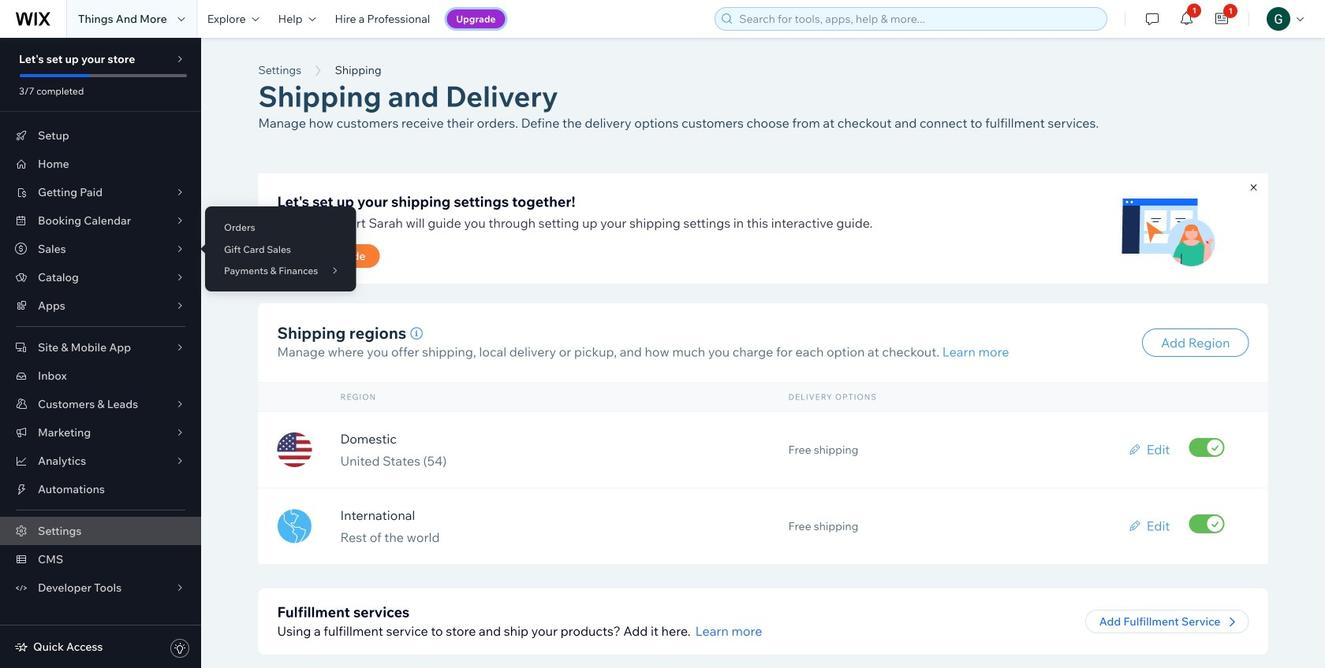 Task type: vqa. For each thing, say whether or not it's contained in the screenshot.
1st edit image from the top of the page
yes



Task type: describe. For each thing, give the bounding box(es) containing it.
info tooltip image
[[410, 328, 423, 341]]

Search for tools, apps, help & more... field
[[735, 8, 1102, 30]]

sidebar element
[[0, 38, 201, 669]]



Task type: locate. For each thing, give the bounding box(es) containing it.
2 edit image from the top
[[1129, 521, 1140, 532]]

1 edit image from the top
[[1129, 445, 1140, 456]]

1 vertical spatial edit image
[[1129, 521, 1140, 532]]

0 vertical spatial edit image
[[1129, 445, 1140, 456]]

edit image
[[1129, 445, 1140, 456], [1129, 521, 1140, 532]]



